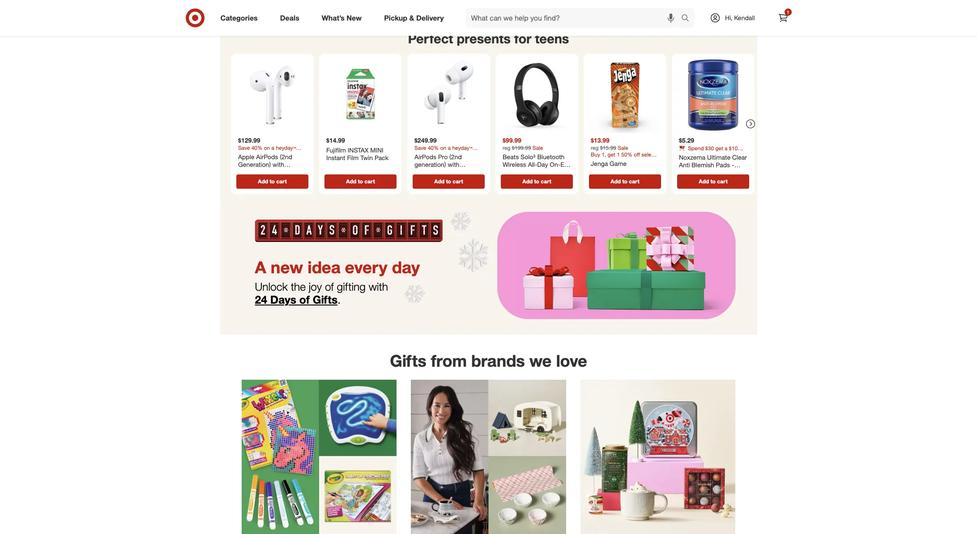 Task type: locate. For each thing, give the bounding box(es) containing it.
4 add to cart from the left
[[523, 178, 551, 185]]

gifts
[[313, 294, 338, 307], [390, 351, 427, 371]]

to down airpods pro (2nd generation) with magsafe case (usb‑c)
[[446, 178, 451, 185]]

5 cart from the left
[[629, 178, 640, 185]]

airpods inside apple airpods (2nd generation) with charging case
[[256, 153, 278, 161]]

(2nd inside apple airpods (2nd generation) with charging case
[[280, 153, 292, 161]]

pickup & delivery link
[[377, 8, 455, 28]]

& inside "link"
[[410, 13, 415, 22]]

2 add from the left
[[346, 178, 356, 185]]

1 add to cart from the left
[[258, 178, 287, 185]]

4 cart from the left
[[541, 178, 551, 185]]

solo³
[[521, 153, 536, 161]]

0 horizontal spatial case
[[265, 169, 280, 176]]

add to cart down 90ct
[[699, 178, 728, 185]]

0 horizontal spatial sale
[[533, 145, 543, 151]]

gifts left from on the bottom left of page
[[390, 351, 427, 371]]

add down magsafe
[[434, 178, 445, 185]]

of
[[325, 281, 334, 294], [300, 294, 310, 307]]

0 vertical spatial &
[[540, 2, 544, 10]]

1 airpods from the left
[[256, 153, 278, 161]]

to for beats solo³ bluetooth wireless all-day on-ear headphones - black
[[534, 178, 539, 185]]

2 horizontal spatial the
[[709, 0, 718, 1]]

reg for $99.99
[[503, 145, 511, 151]]

add to cart button for jenga game
[[589, 175, 661, 189]]

game
[[610, 160, 627, 168]]

to for fujifilm instax mini instant film twin pack
[[358, 178, 363, 185]]

add to cart for apple airpods (2nd generation) with charging case
[[258, 178, 287, 185]]

case down pro
[[441, 169, 456, 176]]

0 vertical spatial gifts
[[313, 294, 338, 307]]

the left joy
[[291, 281, 306, 294]]

(2nd inside airpods pro (2nd generation) with magsafe case (usb‑c)
[[450, 153, 462, 161]]

with inside apple airpods (2nd generation) with charging case
[[273, 161, 284, 169]]

6 add from the left
[[699, 178, 709, 185]]

24
[[255, 294, 267, 307]]

pads
[[716, 161, 730, 169]]

to down apple airpods (2nd generation) with charging case
[[270, 178, 275, 185]]

2 horizontal spatial -
[[732, 161, 735, 169]]

reg for $13.99
[[591, 145, 599, 151]]

airpods pro (2nd generation) with magsafe case (usb‑c) image
[[411, 58, 487, 133]]

the inside the your helpful holiday guide to the tech everyone wants.
[[709, 0, 718, 1]]

1 add from the left
[[258, 178, 268, 185]]

what's new link
[[314, 8, 373, 28]]

generation)
[[238, 161, 271, 169]]

reg
[[503, 145, 511, 151], [591, 145, 599, 151]]

1 horizontal spatial reg
[[591, 145, 599, 151]]

noxzema ultimate clear anti blemish pads - eucalyptus - 90ct image
[[676, 58, 751, 133]]

add to cart down the "all-"
[[523, 178, 551, 185]]

0 horizontal spatial airpods
[[256, 153, 278, 161]]

(2nd right the "apple"
[[280, 153, 292, 161]]

that
[[562, 0, 573, 1]]

1 sale from the left
[[533, 145, 543, 151]]

reg down $99.99
[[503, 145, 511, 151]]

1 horizontal spatial (2nd
[[450, 153, 462, 161]]

6 cart from the left
[[717, 178, 728, 185]]

1 vertical spatial &
[[410, 13, 415, 22]]

2 reg from the left
[[591, 145, 599, 151]]

1 horizontal spatial -
[[712, 169, 714, 177]]

airpods pro (2nd generation) with magsafe case (usb‑c)
[[415, 153, 481, 176]]

2 horizontal spatial with
[[448, 161, 460, 169]]

add down charging in the left of the page
[[258, 178, 268, 185]]

to up wants.
[[701, 0, 707, 1]]

4 add from the left
[[523, 178, 533, 185]]

2 (2nd from the left
[[450, 153, 462, 161]]

deals link
[[273, 8, 311, 28]]

0 horizontal spatial &
[[410, 13, 415, 22]]

case inside apple airpods (2nd generation) with charging case
[[265, 169, 280, 176]]

teens
[[535, 31, 570, 47]]

- right pads
[[732, 161, 735, 169]]

ear
[[561, 161, 570, 169]]

0 horizontal spatial gifts
[[313, 294, 338, 307]]

helpful
[[642, 0, 661, 1]]

sale for $13.99
[[618, 145, 628, 151]]

headphones
[[503, 169, 539, 176]]

airpods
[[256, 153, 278, 161], [415, 153, 436, 161]]

1 cart from the left
[[276, 178, 287, 185]]

2 case from the left
[[441, 169, 456, 176]]

jenga game image
[[587, 58, 663, 133]]

0 horizontal spatial the
[[291, 281, 306, 294]]

with up (usb‑c)
[[448, 161, 460, 169]]

of right days
[[300, 294, 310, 307]]

twin
[[360, 154, 373, 162]]

add down "film"
[[346, 178, 356, 185]]

3 add to cart button from the left
[[413, 175, 485, 189]]

2 add to cart from the left
[[346, 178, 375, 185]]

&
[[540, 2, 544, 10], [410, 13, 415, 22]]

apple airpods (2nd generation) with charging case image
[[234, 58, 310, 133]]

1 reg from the left
[[503, 145, 511, 151]]

4 add to cart button from the left
[[501, 175, 573, 189]]

delivery
[[417, 13, 444, 22]]

gifts inside a new idea every day unlock the joy of gifting with 24 days of gifts .
[[313, 294, 338, 307]]

6 add to cart from the left
[[699, 178, 728, 185]]

carousel region
[[220, 23, 758, 205]]

the inside explore joyful picks that bring the smiles & awesome fun.
[[590, 0, 599, 1]]

add to cart for jenga game
[[611, 178, 640, 185]]

magsafe
[[415, 169, 440, 176]]

perfect presents for teens
[[408, 31, 570, 47]]

2 sale from the left
[[618, 145, 628, 151]]

sale up solo³
[[533, 145, 543, 151]]

5 add from the left
[[611, 178, 621, 185]]

with inside airpods pro (2nd generation) with magsafe case (usb‑c)
[[448, 161, 460, 169]]

unlock
[[255, 281, 288, 294]]

add to cart down apple airpods (2nd generation) with charging case
[[258, 178, 287, 185]]

0 horizontal spatial reg
[[503, 145, 511, 151]]

to down the "all-"
[[534, 178, 539, 185]]

fujifilm instax mini instant film twin pack image
[[323, 58, 398, 133]]

to down twin
[[358, 178, 363, 185]]

case for generation)
[[441, 169, 456, 176]]

$13.99
[[591, 137, 610, 144]]

add to cart
[[258, 178, 287, 185], [346, 178, 375, 185], [434, 178, 463, 185], [523, 178, 551, 185], [611, 178, 640, 185], [699, 178, 728, 185]]

wireless
[[503, 161, 526, 169]]

from
[[431, 351, 467, 371]]

1 horizontal spatial sale
[[618, 145, 628, 151]]

to down game
[[623, 178, 628, 185]]

cart for airpods pro (2nd generation) with magsafe case (usb‑c)
[[453, 178, 463, 185]]

all-
[[528, 161, 537, 169]]

2 cart from the left
[[365, 178, 375, 185]]

1 horizontal spatial with
[[369, 281, 388, 294]]

5 add to cart from the left
[[611, 178, 640, 185]]

1
[[787, 9, 790, 15]]

instax
[[348, 146, 369, 154]]

case inside airpods pro (2nd generation) with magsafe case (usb‑c)
[[441, 169, 456, 176]]

5 add to cart button from the left
[[589, 175, 661, 189]]

$199.99
[[512, 145, 531, 151]]

add down game
[[611, 178, 621, 185]]

sale inside $13.99 reg $15.99 sale
[[618, 145, 628, 151]]

to for apple airpods (2nd generation) with charging case
[[270, 178, 275, 185]]

1 (2nd from the left
[[280, 153, 292, 161]]

1 vertical spatial gifts
[[390, 351, 427, 371]]

joy
[[309, 281, 322, 294]]

1 horizontal spatial gifts
[[390, 351, 427, 371]]

3 cart from the left
[[453, 178, 463, 185]]

- left 90ct
[[712, 169, 714, 177]]

perfect
[[408, 31, 454, 47]]

$249.99
[[415, 137, 437, 144]]

0 horizontal spatial -
[[540, 169, 543, 176]]

sale right the $15.99
[[618, 145, 628, 151]]

case down generation)
[[265, 169, 280, 176]]

beats solo³ bluetooth wireless all-day on-ear headphones - black image
[[499, 58, 575, 133]]

the left the tech
[[709, 0, 718, 1]]

add to cart down game
[[611, 178, 640, 185]]

search
[[678, 14, 699, 23]]

6 add to cart button from the left
[[677, 175, 750, 189]]

reg inside $13.99 reg $15.99 sale
[[591, 145, 599, 151]]

90ct
[[716, 169, 728, 177]]

add for jenga game
[[611, 178, 621, 185]]

1 case from the left
[[265, 169, 280, 176]]

the for to
[[709, 0, 718, 1]]

add to cart down airpods pro (2nd generation) with magsafe case (usb‑c)
[[434, 178, 463, 185]]

with
[[273, 161, 284, 169], [448, 161, 460, 169], [369, 281, 388, 294]]

reg down $13.99
[[591, 145, 599, 151]]

to
[[701, 0, 707, 1], [270, 178, 275, 185], [358, 178, 363, 185], [446, 178, 451, 185], [534, 178, 539, 185], [623, 178, 628, 185], [711, 178, 716, 185]]

everyone
[[657, 2, 683, 10]]

case for generation)
[[265, 169, 280, 176]]

3 add to cart from the left
[[434, 178, 463, 185]]

to for jenga game
[[623, 178, 628, 185]]

1 add to cart button from the left
[[236, 175, 308, 189]]

bring
[[574, 0, 589, 1]]

cart for beats solo³ bluetooth wireless all-day on-ear headphones - black
[[541, 178, 551, 185]]

film
[[347, 154, 359, 162]]

2 airpods from the left
[[415, 153, 436, 161]]

1 horizontal spatial the
[[590, 0, 599, 1]]

0 horizontal spatial with
[[273, 161, 284, 169]]

of right joy
[[325, 281, 334, 294]]

with down every
[[369, 281, 388, 294]]

1 horizontal spatial case
[[441, 169, 456, 176]]

add for fujifilm instax mini instant film twin pack
[[346, 178, 356, 185]]

$99.99
[[503, 137, 522, 144]]

blemish
[[692, 161, 714, 169]]

the right the bring
[[590, 0, 599, 1]]

fujifilm
[[326, 146, 346, 154]]

1 horizontal spatial of
[[325, 281, 334, 294]]

deals
[[280, 13, 300, 22]]

1 horizontal spatial airpods
[[415, 153, 436, 161]]

your
[[628, 0, 640, 1]]

the for bring
[[590, 0, 599, 1]]

cart for noxzema ultimate clear anti blemish pads - eucalyptus - 90ct
[[717, 178, 728, 185]]

day
[[537, 161, 548, 169]]

(2nd right pro
[[450, 153, 462, 161]]

sale inside "$99.99 reg $199.99 sale beats solo³ bluetooth wireless all-day on-ear headphones - black"
[[533, 145, 543, 151]]

add to cart button
[[236, 175, 308, 189], [325, 175, 397, 189], [413, 175, 485, 189], [501, 175, 573, 189], [589, 175, 661, 189], [677, 175, 750, 189]]

gifts down idea
[[313, 294, 338, 307]]

add to cart down twin
[[346, 178, 375, 185]]

noxzema
[[679, 154, 706, 161]]

(2nd
[[280, 153, 292, 161], [450, 153, 462, 161]]

clear
[[733, 154, 747, 161]]

- down day in the right top of the page
[[540, 169, 543, 176]]

we
[[530, 351, 552, 371]]

reg inside "$99.99 reg $199.99 sale beats solo³ bluetooth wireless all-day on-ear headphones - black"
[[503, 145, 511, 151]]

picks
[[545, 0, 560, 1]]

add down eucalyptus
[[699, 178, 709, 185]]

-
[[732, 161, 735, 169], [540, 169, 543, 176], [712, 169, 714, 177]]

3 add from the left
[[434, 178, 445, 185]]

add for noxzema ultimate clear anti blemish pads - eucalyptus - 90ct
[[699, 178, 709, 185]]

add for beats solo³ bluetooth wireless all-day on-ear headphones - black
[[523, 178, 533, 185]]

1 horizontal spatial &
[[540, 2, 544, 10]]

categories
[[221, 13, 258, 22]]

add down "headphones"
[[523, 178, 533, 185]]

with right generation)
[[273, 161, 284, 169]]

& right pickup
[[410, 13, 415, 22]]

sale
[[533, 145, 543, 151], [618, 145, 628, 151]]

to down noxzema ultimate clear anti blemish pads - eucalyptus - 90ct
[[711, 178, 716, 185]]

0 horizontal spatial (2nd
[[280, 153, 292, 161]]

2 add to cart button from the left
[[325, 175, 397, 189]]

& down joyful
[[540, 2, 544, 10]]



Task type: describe. For each thing, give the bounding box(es) containing it.
a
[[255, 257, 266, 278]]

explore joyful picks that bring the smiles & awesome fun. link
[[489, 0, 616, 16]]

1 link
[[774, 8, 793, 28]]

mini
[[370, 146, 384, 154]]

cart for apple airpods (2nd generation) with charging case
[[276, 178, 287, 185]]

the inside a new idea every day unlock the joy of gifting with 24 days of gifts .
[[291, 281, 306, 294]]

new
[[271, 257, 303, 278]]

cart for fujifilm instax mini instant film twin pack
[[365, 178, 375, 185]]

fun.
[[574, 2, 585, 10]]

instant
[[326, 154, 345, 162]]

what's
[[322, 13, 345, 22]]

black
[[545, 169, 560, 176]]

(usb‑c)
[[458, 169, 481, 176]]

every
[[345, 257, 388, 278]]

hi,
[[726, 14, 733, 22]]

gifts from brands we love
[[390, 351, 588, 371]]

kendall
[[735, 14, 755, 22]]

explore
[[506, 0, 527, 1]]

add to cart button for airpods pro (2nd generation) with magsafe case (usb‑c)
[[413, 175, 485, 189]]

- inside "$99.99 reg $199.99 sale beats solo³ bluetooth wireless all-day on-ear headphones - black"
[[540, 169, 543, 176]]

ultimate
[[707, 154, 731, 161]]

explore joyful picks that bring the smiles & awesome fun.
[[506, 0, 599, 10]]

what's new
[[322, 13, 362, 22]]

$129.99
[[238, 137, 260, 144]]

on-
[[550, 161, 561, 169]]

with for pro
[[448, 161, 460, 169]]

0 horizontal spatial of
[[300, 294, 310, 307]]

smiles
[[520, 2, 538, 10]]

pickup & delivery
[[384, 13, 444, 22]]

(2nd for airpods
[[280, 153, 292, 161]]

brands
[[472, 351, 525, 371]]

jenga
[[591, 160, 608, 168]]

generation)
[[415, 161, 446, 169]]

eucalyptus
[[679, 169, 710, 177]]

with for airpods
[[273, 161, 284, 169]]

cart for jenga game
[[629, 178, 640, 185]]

(2nd for pro
[[450, 153, 462, 161]]

for
[[515, 31, 532, 47]]

add for apple airpods (2nd generation) with charging case
[[258, 178, 268, 185]]

add to cart for fujifilm instax mini instant film twin pack
[[346, 178, 375, 185]]

pro
[[438, 153, 448, 161]]

presents
[[457, 31, 511, 47]]

apple airpods (2nd generation) with charging case
[[238, 153, 292, 176]]

What can we help you find? suggestions appear below search field
[[466, 8, 684, 28]]

idea
[[308, 257, 341, 278]]

categories link
[[213, 8, 269, 28]]

anti
[[679, 161, 690, 169]]

add to cart for noxzema ultimate clear anti blemish pads - eucalyptus - 90ct
[[699, 178, 728, 185]]

to for airpods pro (2nd generation) with magsafe case (usb‑c)
[[446, 178, 451, 185]]

add to cart for beats solo³ bluetooth wireless all-day on-ear headphones - black
[[523, 178, 551, 185]]

add to cart button for apple airpods (2nd generation) with charging case
[[236, 175, 308, 189]]

guide
[[684, 0, 700, 1]]

$13.99 reg $15.99 sale
[[591, 137, 628, 151]]

gifting
[[337, 281, 366, 294]]

.
[[338, 294, 341, 307]]

joyful
[[529, 0, 543, 1]]

to for noxzema ultimate clear anti blemish pads - eucalyptus - 90ct
[[711, 178, 716, 185]]

add to cart for airpods pro (2nd generation) with magsafe case (usb‑c)
[[434, 178, 463, 185]]

holiday
[[662, 0, 682, 1]]

your helpful holiday guide to the tech everyone wants.
[[628, 0, 732, 10]]

add to cart button for fujifilm instax mini instant film twin pack
[[325, 175, 397, 189]]

your helpful holiday guide to the tech everyone wants. link
[[616, 0, 743, 16]]

add to cart button for beats solo³ bluetooth wireless all-day on-ear headphones - black
[[501, 175, 573, 189]]

day
[[392, 257, 420, 278]]

airpods inside airpods pro (2nd generation) with magsafe case (usb‑c)
[[415, 153, 436, 161]]

pack
[[375, 154, 389, 162]]

apple
[[238, 153, 254, 161]]

jenga game
[[591, 160, 627, 168]]

days
[[270, 294, 296, 307]]

add to cart button for noxzema ultimate clear anti blemish pads - eucalyptus - 90ct
[[677, 175, 750, 189]]

wants.
[[684, 2, 702, 10]]

hi, kendall
[[726, 14, 755, 22]]

a new idea every day unlock the joy of gifting with 24 days of gifts .
[[255, 257, 420, 307]]

search button
[[678, 8, 699, 30]]

$14.99
[[326, 137, 345, 144]]

$5.29
[[679, 137, 695, 144]]

new
[[347, 13, 362, 22]]

& inside explore joyful picks that bring the smiles & awesome fun.
[[540, 2, 544, 10]]

love
[[557, 351, 588, 371]]

add for airpods pro (2nd generation) with magsafe case (usb‑c)
[[434, 178, 445, 185]]

$14.99 fujifilm instax mini instant film twin pack
[[326, 137, 389, 162]]

bluetooth
[[538, 153, 565, 161]]

with inside a new idea every day unlock the joy of gifting with 24 days of gifts .
[[369, 281, 388, 294]]

sale for $99.99
[[533, 145, 543, 151]]

tech
[[719, 0, 732, 1]]

$99.99 reg $199.99 sale beats solo³ bluetooth wireless all-day on-ear headphones - black
[[503, 137, 570, 176]]

beats
[[503, 153, 519, 161]]

to inside the your helpful holiday guide to the tech everyone wants.
[[701, 0, 707, 1]]

awesome
[[546, 2, 573, 10]]

charging
[[238, 169, 264, 176]]

$15.99
[[600, 145, 616, 151]]



Task type: vqa. For each thing, say whether or not it's contained in the screenshot.
Samba
no



